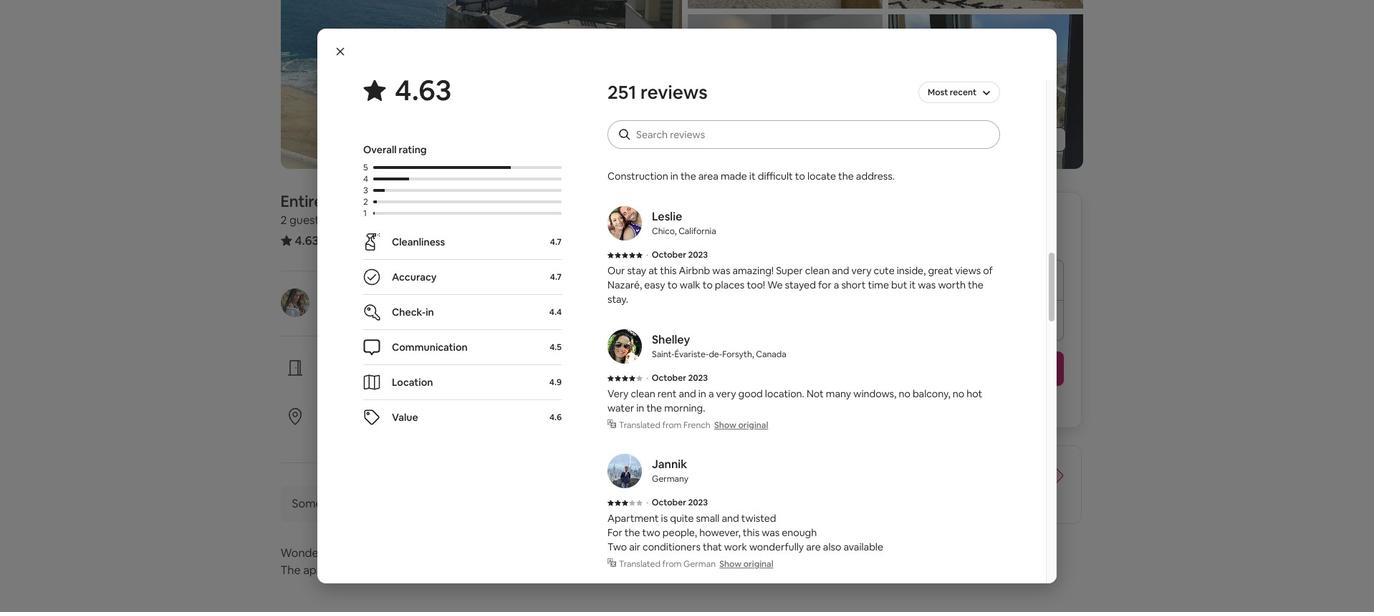 Task type: vqa. For each thing, say whether or not it's contained in the screenshot.
bottommost guests
yes



Task type: describe. For each thing, give the bounding box(es) containing it.
looking
[[757, 141, 793, 154]]

very clean rent and in a very good location. not many windows, no balcony, no hot water in the morning.
[[608, 388, 983, 415]]

of inside wonderful ocean-facing frontline apartment. the apartment enjoys a unique view of the sea and nazareth.
[[473, 563, 484, 579]]

from for shelley
[[663, 420, 682, 432]]

2023 for shelley
[[688, 373, 708, 384]]

quite
[[670, 513, 694, 525]]

in up bed
[[403, 191, 416, 211]]

1 no from the left
[[899, 388, 911, 401]]

0 vertical spatial nazaré,
[[419, 191, 474, 211]]

a inside our stay at this airbnb was amazing! super clean and very cute inside, great views of nazaré, easy to walk to places too! we stayed for a short time but it was worth the stay.
[[834, 279, 840, 292]]

in up the yourself
[[386, 359, 396, 374]]

jannik
[[652, 457, 688, 472]]

chico,
[[652, 226, 677, 237]]

and inside wonderful ocean-facing frontline apartment. the apartment enjoys a unique view of the sea and nazareth.
[[527, 563, 547, 579]]

frontline
[[411, 546, 456, 561]]

a inside very clean rent and in a very good location. not many windows, no balcony, no hot water in the morning.
[[709, 388, 714, 401]]

in left area
[[671, 170, 679, 183]]

october for jannik
[[652, 498, 687, 509]]

california
[[679, 226, 717, 237]]

clean inside our stay at this airbnb was amazing! super clean and very cute inside, great views of nazaré, easy to walk to places too! we stayed for a short time but it was worth the stay.
[[806, 265, 830, 277]]

from for jannik
[[663, 559, 682, 571]]

we
[[768, 279, 783, 292]]

super
[[776, 265, 803, 277]]

in up morning.
[[699, 388, 707, 401]]

lovely studio/apartment in sítio da nazaré 2 image 3 image
[[688, 14, 883, 169]]

gave
[[425, 427, 447, 439]]

views
[[956, 265, 982, 277]]

bedroom
[[340, 213, 389, 228]]

balcony,
[[913, 388, 951, 401]]

apartment is quite small and twisted for the two people, however, this was enough two air conditioners that work wonderfully are also available
[[608, 513, 884, 554]]

3
[[363, 185, 368, 196]]

years inside bruce 8 years on airbnb
[[659, 103, 680, 114]]

2023 for jannik
[[688, 498, 708, 509]]

stayed
[[785, 279, 816, 292]]

translated for jannik
[[619, 559, 661, 571]]

very inside very clean rent and in a very good location. not many windows, no balcony, no hot water in the morning.
[[717, 388, 737, 401]]

people,
[[663, 527, 698, 540]]

12/17/2023
[[842, 279, 893, 292]]

wonderful
[[281, 546, 337, 561]]

was up 'places'
[[713, 265, 731, 277]]

self check-in check yourself in with the lockbox.
[[327, 359, 487, 391]]

rent
[[658, 388, 677, 401]]

daniela
[[384, 288, 425, 303]]

de-
[[709, 349, 723, 361]]

· october 2023 for jannik
[[647, 498, 708, 509]]

two
[[608, 541, 627, 554]]

translated for shelley
[[619, 420, 661, 432]]

available
[[844, 541, 884, 554]]

the right 'locate'
[[839, 170, 854, 183]]

4.4
[[550, 307, 562, 318]]

1 left bath
[[433, 213, 438, 228]]

shelley
[[652, 333, 690, 348]]

apartment. for frontline
[[458, 546, 518, 561]]

apartment. for the
[[702, 141, 755, 154]]

and inside very clean rent and in a very good location. not many windows, no balcony, no hot water in the morning.
[[679, 388, 697, 401]]

most recent
[[928, 87, 977, 98]]

apartment
[[608, 513, 659, 525]]

construction
[[608, 170, 669, 183]]

cute
[[874, 265, 895, 277]]

saint-
[[652, 349, 675, 361]]

work
[[725, 541, 748, 554]]

twisted
[[742, 513, 777, 525]]

check
[[327, 378, 356, 391]]

star
[[523, 427, 541, 439]]

rating
[[399, 143, 427, 156]]

leslie chico, california
[[652, 209, 717, 237]]

1 left bed
[[397, 213, 402, 228]]

charged
[[952, 398, 991, 411]]

enjoys
[[363, 563, 396, 579]]

german
[[684, 559, 716, 571]]

address.
[[857, 170, 895, 183]]

2 guests
[[281, 213, 325, 228]]

recent inside popup button
[[950, 87, 977, 98]]

2 no from the left
[[953, 388, 965, 401]]

airbnb for our
[[679, 265, 711, 277]]

nazareth.
[[549, 563, 600, 579]]

95%
[[327, 427, 345, 439]]

12/22/2023
[[958, 279, 1011, 292]]

good
[[739, 388, 763, 401]]

is
[[661, 513, 668, 525]]

0 vertical spatial location
[[360, 408, 404, 423]]

shelley saint-évariste-de-forsyth, canada
[[652, 333, 787, 361]]

october for leslie
[[652, 249, 687, 261]]

locate
[[808, 170, 837, 183]]

bruce image
[[608, 83, 642, 118]]

been
[[368, 497, 395, 512]]

communication
[[392, 341, 468, 354]]

at inside our stay at this airbnb was amazing! super clean and very cute inside, great views of nazaré, easy to walk to places too! we stayed for a short time but it was worth the stay.
[[649, 265, 658, 277]]

4.63 inside dialog
[[395, 72, 452, 109]]

difficult
[[758, 170, 793, 183]]

not
[[807, 388, 824, 401]]

clean inside very clean rent and in a very good location. not many windows, no balcony, no hot water in the morning.
[[631, 388, 656, 401]]

you
[[891, 398, 908, 411]]

made
[[721, 170, 748, 183]]

october for shelley
[[652, 373, 687, 384]]

places
[[715, 279, 745, 292]]

airbnb for bruce
[[694, 103, 721, 114]]

in right water on the left of page
[[637, 402, 645, 415]]

show all photos
[[981, 133, 1055, 146]]

down
[[796, 141, 821, 154]]

too!
[[747, 279, 766, 292]]

location
[[392, 376, 433, 389]]

most
[[928, 87, 949, 98]]

facing
[[376, 546, 409, 561]]

show original button for jannik
[[720, 559, 774, 571]]

this inside our stay at this airbnb was amazing! super clean and very cute inside, great views of nazaré, easy to walk to places too! we stayed for a short time but it was worth the stay.
[[660, 265, 677, 277]]

ocean-
[[339, 546, 376, 561]]

251 reviews inside 4.63 dialog
[[608, 80, 708, 105]]

entire rental unit in nazaré, portugal
[[281, 191, 540, 211]]

great for location
[[327, 408, 358, 423]]

1 vertical spatial reviews
[[348, 233, 389, 248]]

original for shelley
[[739, 420, 769, 432]]

the inside the apartment is quite small and twisted for the two people, however, this was enough two air conditioners that work wonderfully are also available
[[625, 527, 641, 540]]

and inside the apartment is quite small and twisted for the two people, however, this was enough two air conditioners that work wonderfully are also available
[[722, 513, 740, 525]]

it inside our stay at this airbnb was amazing! super clean and very cute inside, great views of nazaré, easy to walk to places too! we stayed for a short time but it was worth the stay.
[[910, 279, 916, 292]]

yourself
[[358, 378, 395, 391]]

4
[[363, 173, 368, 185]]

show all photos button
[[952, 128, 1066, 152]]

also
[[824, 541, 842, 554]]

below
[[884, 141, 912, 154]]

water
[[608, 402, 635, 415]]

évariste-
[[675, 349, 709, 361]]

a inside wonderful ocean-facing frontline apartment. the apartment enjoys a unique view of the sea and nazareth.
[[399, 563, 405, 579]]

the inside great location 95% of recent guests gave the location a 5-star rating.
[[449, 427, 465, 439]]

french
[[684, 420, 711, 432]]

our stay at this airbnb was amazing! super clean and very cute inside, great views of nazaré, easy to walk to places too! we stayed for a short time but it was worth the stay.
[[608, 265, 994, 306]]

4.63 dialog
[[318, 29, 1057, 584]]

the left the 'beach'
[[835, 141, 851, 154]]

great view from the apartment.  looking down at the beach below was a thrill.
[[608, 141, 965, 154]]



Task type: locate. For each thing, give the bounding box(es) containing it.
1 down rental
[[333, 213, 337, 228]]

canada
[[756, 349, 787, 361]]

recent inside great location 95% of recent guests gave the location a 5-star rating.
[[359, 427, 389, 439]]

was inside the apartment is quite small and twisted for the two people, however, this was enough two air conditioners that work wonderfully are also available
[[762, 527, 780, 540]]

that
[[703, 541, 722, 554]]

the
[[685, 141, 700, 154], [835, 141, 851, 154], [681, 170, 697, 183], [839, 170, 854, 183], [969, 279, 984, 292], [430, 378, 445, 391], [647, 402, 662, 415], [449, 427, 465, 439], [625, 527, 641, 540], [486, 563, 504, 579]]

great up 95%
[[327, 408, 358, 423]]

251 left the 8
[[608, 80, 637, 105]]

great inside great location 95% of recent guests gave the location a 5-star rating.
[[327, 408, 358, 423]]

lovely studio/apartment in sítio da nazaré 2 image 4 image
[[889, 0, 1084, 8]]

the down apartment on the left of the page
[[625, 527, 641, 540]]

2023 for leslie
[[688, 249, 708, 261]]

2023 down on
[[688, 126, 708, 138]]

you won't be charged yet
[[891, 398, 1008, 411]]

1 horizontal spatial guests
[[392, 427, 423, 439]]

1 4.7 from the top
[[550, 237, 562, 248]]

it right but
[[910, 279, 916, 292]]

· for bruce
[[647, 126, 649, 138]]

many
[[826, 388, 852, 401]]

· october 2023 for leslie
[[647, 249, 708, 261]]

251 reviews link
[[328, 233, 389, 248]]

0 vertical spatial clean
[[806, 265, 830, 277]]

on
[[682, 103, 692, 114]]

251
[[608, 80, 637, 105], [328, 233, 346, 248]]

2 down entire
[[281, 213, 287, 228]]

0 vertical spatial from
[[660, 141, 683, 154]]

show right french on the bottom of page
[[715, 420, 737, 432]]

1 october from the top
[[652, 126, 687, 138]]

0 horizontal spatial 251
[[328, 233, 346, 248]]

the right gave
[[449, 427, 465, 439]]

1 vertical spatial show
[[715, 420, 737, 432]]

1 horizontal spatial years
[[659, 103, 680, 114]]

translated down air
[[619, 559, 661, 571]]

· for jannik
[[647, 498, 649, 509]]

0 horizontal spatial 2
[[281, 213, 287, 228]]

in left the with
[[397, 378, 405, 391]]

windows,
[[854, 388, 897, 401]]

was down great
[[919, 279, 936, 292]]

0 vertical spatial original
[[739, 420, 769, 432]]

and right sea
[[527, 563, 547, 579]]

1 vertical spatial apartment.
[[458, 546, 518, 561]]

1 horizontal spatial apartment.
[[702, 141, 755, 154]]

4.63 up rating
[[395, 72, 452, 109]]

guests
[[290, 213, 325, 228], [392, 427, 423, 439]]

most recent button
[[919, 80, 1001, 105]]

location down the yourself
[[360, 408, 404, 423]]

1 vertical spatial location
[[467, 427, 504, 439]]

1 horizontal spatial 4.63
[[395, 72, 452, 109]]

from down on
[[660, 141, 683, 154]]

airbnb up walk
[[679, 265, 711, 277]]

of left sea
[[473, 563, 484, 579]]

show original button down work
[[720, 559, 774, 571]]

nazaré,
[[419, 191, 474, 211], [608, 279, 642, 292]]

1 horizontal spatial 251 reviews
[[608, 80, 708, 105]]

wonderful ocean-facing frontline apartment. the apartment enjoys a unique view of the sea and nazareth.
[[281, 546, 600, 579]]

1 vertical spatial very
[[717, 388, 737, 401]]

1 vertical spatial original
[[744, 559, 774, 571]]

0 vertical spatial show
[[981, 133, 1007, 146]]

2 october from the top
[[652, 249, 687, 261]]

0 vertical spatial of
[[984, 265, 994, 277]]

a inside great location 95% of recent guests gave the location a 5-star rating.
[[506, 427, 512, 439]]

at right down
[[824, 141, 833, 154]]

0 vertical spatial reviews
[[641, 80, 708, 105]]

0 vertical spatial apartment.
[[702, 141, 755, 154]]

· for leslie
[[647, 249, 649, 261]]

1 vertical spatial translated
[[619, 559, 661, 571]]

lovely studio/apartment in sítio da nazaré 2 image 5 image
[[889, 14, 1084, 169]]

guests down value
[[392, 427, 423, 439]]

1 vertical spatial nazaré,
[[608, 279, 642, 292]]

the inside our stay at this airbnb was amazing! super clean and very cute inside, great views of nazaré, easy to walk to places too! we stayed for a short time but it was worth the stay.
[[969, 279, 984, 292]]

1 horizontal spatial clean
[[806, 265, 830, 277]]

translated.
[[471, 497, 528, 512]]

0 vertical spatial recent
[[950, 87, 977, 98]]

years inside hosted by daniela 6 years hosting
[[335, 306, 359, 319]]

4.63 down 2 guests
[[295, 233, 319, 249]]

october for bruce
[[652, 126, 687, 138]]

1 horizontal spatial recent
[[950, 87, 977, 98]]

a up french on the bottom of page
[[709, 388, 714, 401]]

show original button
[[715, 420, 769, 432], [720, 559, 774, 571]]

0 vertical spatial years
[[659, 103, 680, 114]]

1 vertical spatial 4.7
[[550, 272, 562, 283]]

great up construction
[[608, 141, 634, 154]]

this down twisted
[[743, 527, 760, 540]]

the inside wonderful ocean-facing frontline apartment. the apartment enjoys a unique view of the sea and nazareth.
[[486, 563, 504, 579]]

0 horizontal spatial guests
[[290, 213, 325, 228]]

clean left rent
[[631, 388, 656, 401]]

guests down entire
[[290, 213, 325, 228]]

of up 12/22/2023
[[984, 265, 994, 277]]

overall rating
[[363, 143, 427, 156]]

1 vertical spatial from
[[663, 420, 682, 432]]

airbnb inside our stay at this airbnb was amazing! super clean and very cute inside, great views of nazaré, easy to walk to places too! we stayed for a short time but it was worth the stay.
[[679, 265, 711, 277]]

walk
[[680, 279, 701, 292]]

1 vertical spatial guests
[[392, 427, 423, 439]]

lovely studio/apartment in sítio da nazaré 2 image 2 image
[[688, 0, 883, 8]]

1 vertical spatial view
[[446, 563, 470, 579]]

5-
[[514, 427, 523, 439]]

this up easy
[[660, 265, 677, 277]]

self
[[327, 359, 347, 374]]

stay.
[[608, 293, 629, 306]]

4.7 for accuracy
[[550, 272, 562, 283]]

0 horizontal spatial great
[[327, 408, 358, 423]]

all
[[1009, 133, 1019, 146]]

0 vertical spatial at
[[824, 141, 833, 154]]

from down conditioners
[[663, 559, 682, 571]]

host profile picture image
[[281, 289, 309, 318]]

0 vertical spatial 4.63
[[395, 72, 452, 109]]

amazing!
[[733, 265, 774, 277]]

1 vertical spatial this
[[743, 527, 760, 540]]

entire
[[281, 191, 323, 211]]

recent right 95%
[[359, 427, 389, 439]]

for
[[819, 279, 832, 292]]

and up morning.
[[679, 388, 697, 401]]

unique
[[408, 563, 443, 579]]

view inside wonderful ocean-facing frontline apartment. the apartment enjoys a unique view of the sea and nazareth.
[[446, 563, 470, 579]]

1 vertical spatial airbnb
[[679, 265, 711, 277]]

0 vertical spatial show original button
[[715, 420, 769, 432]]

apartment. up sea
[[458, 546, 518, 561]]

great inside 4.63 dialog
[[608, 141, 634, 154]]

0 horizontal spatial 4.63
[[295, 233, 319, 249]]

· october 2023 up rent
[[647, 373, 708, 384]]

1 vertical spatial great
[[327, 408, 358, 423]]

1 vertical spatial of
[[347, 427, 357, 439]]

to right walk
[[703, 279, 713, 292]]

the
[[281, 563, 301, 579]]

show down work
[[720, 559, 742, 571]]

0 horizontal spatial it
[[750, 170, 756, 183]]

3 2023 from the top
[[688, 373, 708, 384]]

1 vertical spatial years
[[335, 306, 359, 319]]

check-
[[350, 359, 386, 374]]

0 horizontal spatial apartment.
[[458, 546, 518, 561]]

reviews inside 4.63 dialog
[[641, 80, 708, 105]]

0 vertical spatial this
[[660, 265, 677, 277]]

of inside great location 95% of recent guests gave the location a 5-star rating.
[[347, 427, 357, 439]]

· october 2023 for bruce
[[647, 126, 708, 138]]

it right made
[[750, 170, 756, 183]]

easy
[[645, 279, 666, 292]]

our
[[608, 265, 625, 277]]

0 vertical spatial guests
[[290, 213, 325, 228]]

translated from german show original
[[619, 559, 774, 571]]

in
[[671, 170, 679, 183], [403, 191, 416, 211], [426, 306, 434, 319], [386, 359, 396, 374], [397, 378, 405, 391], [699, 388, 707, 401], [637, 402, 645, 415]]

a right for
[[834, 279, 840, 292]]

nazaré, up stay.
[[608, 279, 642, 292]]

2 vertical spatial show
[[720, 559, 742, 571]]

show inside "button"
[[981, 133, 1007, 146]]

was right below
[[914, 141, 932, 154]]

· october 2023 down chico,
[[647, 249, 708, 261]]

show for jannik
[[720, 559, 742, 571]]

1 horizontal spatial no
[[953, 388, 965, 401]]

air
[[630, 541, 641, 554]]

0 horizontal spatial very
[[717, 388, 737, 401]]

0 horizontal spatial to
[[668, 279, 678, 292]]

check-in
[[392, 306, 434, 319]]

0 horizontal spatial nazaré,
[[419, 191, 474, 211]]

location left "5-"
[[467, 427, 504, 439]]

no left hot
[[953, 388, 965, 401]]

by
[[369, 288, 382, 303]]

2 inside 4.63 dialog
[[363, 196, 368, 208]]

the left sea
[[486, 563, 504, 579]]

to
[[796, 170, 806, 183], [668, 279, 678, 292], [703, 279, 713, 292]]

2 horizontal spatial to
[[796, 170, 806, 183]]

1 2023 from the top
[[688, 126, 708, 138]]

cleanliness
[[392, 236, 445, 249]]

2 horizontal spatial of
[[984, 265, 994, 277]]

bruce 8 years on airbnb
[[652, 86, 721, 114]]

1 horizontal spatial it
[[910, 279, 916, 292]]

original for jannik
[[744, 559, 774, 571]]

a down facing
[[399, 563, 405, 579]]

portugal
[[477, 191, 540, 211]]

4 october from the top
[[652, 498, 687, 509]]

and up short
[[832, 265, 850, 277]]

0 vertical spatial very
[[852, 265, 872, 277]]

0 horizontal spatial reviews
[[348, 233, 389, 248]]

original down "good"
[[739, 420, 769, 432]]

2023 up small
[[688, 498, 708, 509]]

jannik germany
[[652, 457, 689, 485]]

1
[[363, 208, 367, 219], [333, 213, 337, 228], [397, 213, 402, 228], [433, 213, 438, 228]]

0 horizontal spatial at
[[649, 265, 658, 277]]

4 · october 2023 from the top
[[647, 498, 708, 509]]

october down the 8
[[652, 126, 687, 138]]

1 down the 3
[[363, 208, 367, 219]]

hosting
[[361, 306, 396, 319]]

nazaré, inside our stay at this airbnb was amazing! super clean and very cute inside, great views of nazaré, easy to walk to places too! we stayed for a short time but it was worth the stay.
[[608, 279, 642, 292]]

0 vertical spatial 251
[[608, 80, 637, 105]]

1 bedroom · 1 bed · 1 bath
[[333, 213, 465, 228]]

and up however,
[[722, 513, 740, 525]]

was
[[914, 141, 932, 154], [713, 265, 731, 277], [919, 279, 936, 292], [762, 527, 780, 540]]

0 horizontal spatial location
[[360, 408, 404, 423]]

0 vertical spatial translated
[[619, 420, 661, 432]]

of right 95%
[[347, 427, 357, 439]]

translated from french show original
[[619, 420, 769, 432]]

4 2023 from the top
[[688, 498, 708, 509]]

clean up for
[[806, 265, 830, 277]]

5
[[363, 162, 368, 173]]

the left area
[[681, 170, 697, 183]]

of inside our stay at this airbnb was amazing! super clean and very cute inside, great views of nazaré, easy to walk to places too! we stayed for a short time but it was worth the stay.
[[984, 265, 994, 277]]

view down frontline on the bottom of the page
[[446, 563, 470, 579]]

0 vertical spatial 2
[[363, 196, 368, 208]]

0 vertical spatial it
[[750, 170, 756, 183]]

1 vertical spatial 4.63
[[295, 233, 319, 249]]

the down rent
[[647, 402, 662, 415]]

a left thrill.
[[934, 141, 940, 154]]

recent right the most
[[950, 87, 977, 98]]

beach
[[853, 141, 882, 154]]

very left "good"
[[717, 388, 737, 401]]

1 vertical spatial show original button
[[720, 559, 774, 571]]

yet
[[993, 398, 1008, 411]]

and
[[832, 265, 850, 277], [679, 388, 697, 401], [722, 513, 740, 525], [527, 563, 547, 579]]

bed
[[404, 213, 425, 228]]

october down chico,
[[652, 249, 687, 261]]

0 horizontal spatial view
[[446, 563, 470, 579]]

· october 2023 down on
[[647, 126, 708, 138]]

1 horizontal spatial great
[[608, 141, 634, 154]]

hot
[[967, 388, 983, 401]]

2 up bedroom
[[363, 196, 368, 208]]

bath
[[440, 213, 465, 228]]

a left "5-"
[[506, 427, 512, 439]]

conditioners
[[643, 541, 701, 554]]

0 vertical spatial view
[[637, 141, 658, 154]]

original
[[739, 420, 769, 432], [744, 559, 774, 571]]

4.9
[[550, 377, 562, 389]]

3 october from the top
[[652, 373, 687, 384]]

0 horizontal spatial this
[[660, 265, 677, 277]]

shelley image
[[608, 330, 642, 364]]

very
[[608, 388, 629, 401]]

1 horizontal spatial location
[[467, 427, 504, 439]]

0 horizontal spatial of
[[347, 427, 357, 439]]

guests inside great location 95% of recent guests gave the location a 5-star rating.
[[392, 427, 423, 439]]

show original button for shelley
[[715, 420, 769, 432]]

october
[[652, 126, 687, 138], [652, 249, 687, 261], [652, 373, 687, 384], [652, 498, 687, 509]]

2 2023 from the top
[[688, 249, 708, 261]]

0 horizontal spatial years
[[335, 306, 359, 319]]

value
[[392, 411, 418, 424]]

· october 2023 up quite
[[647, 498, 708, 509]]

translated down water on the left of page
[[619, 420, 661, 432]]

1 vertical spatial recent
[[359, 427, 389, 439]]

leslie image
[[608, 206, 642, 241], [608, 206, 642, 241]]

rating.
[[543, 427, 573, 439]]

2 vertical spatial of
[[473, 563, 484, 579]]

apartment. inside 4.63 dialog
[[702, 141, 755, 154]]

0 vertical spatial airbnb
[[694, 103, 721, 114]]

1 horizontal spatial reviews
[[641, 80, 708, 105]]

1 horizontal spatial at
[[824, 141, 833, 154]]

1 horizontal spatial view
[[637, 141, 658, 154]]

thrill.
[[942, 141, 965, 154]]

1 horizontal spatial of
[[473, 563, 484, 579]]

the down views
[[969, 279, 984, 292]]

0 horizontal spatial 251 reviews
[[328, 233, 389, 248]]

1 vertical spatial it
[[910, 279, 916, 292]]

1 horizontal spatial 2
[[363, 196, 368, 208]]

6
[[327, 306, 332, 319]]

· october 2023
[[647, 126, 708, 138], [647, 249, 708, 261], [647, 373, 708, 384], [647, 498, 708, 509]]

recent
[[950, 87, 977, 98], [359, 427, 389, 439]]

2 vertical spatial from
[[663, 559, 682, 571]]

great for view
[[608, 141, 634, 154]]

apartment. up made
[[702, 141, 755, 154]]

4.7 for cleanliness
[[550, 237, 562, 248]]

no left balcony,
[[899, 388, 911, 401]]

years down hosted
[[335, 306, 359, 319]]

the inside self check-in check yourself in with the lockbox.
[[430, 378, 445, 391]]

1 horizontal spatial 251
[[608, 80, 637, 105]]

lovely studio/apartment in sítio da nazaré 2 image 1 image
[[281, 0, 682, 169]]

very inside our stay at this airbnb was amazing! super clean and very cute inside, great views of nazaré, easy to walk to places too! we stayed for a short time but it was worth the stay.
[[852, 265, 872, 277]]

this inside the apartment is quite small and twisted for the two people, however, this was enough two air conditioners that work wonderfully are also available
[[743, 527, 760, 540]]

in up the communication in the bottom of the page
[[426, 306, 434, 319]]

2 translated from the top
[[619, 559, 661, 571]]

years down bruce
[[659, 103, 680, 114]]

show left all
[[981, 133, 1007, 146]]

original down wonderfully
[[744, 559, 774, 571]]

1 horizontal spatial to
[[703, 279, 713, 292]]

germany
[[652, 474, 689, 485]]

and inside our stay at this airbnb was amazing! super clean and very cute inside, great views of nazaré, easy to walk to places too! we stayed for a short time but it was worth the stay.
[[832, 265, 850, 277]]

8
[[652, 103, 657, 114]]

location.
[[766, 388, 805, 401]]

no
[[899, 388, 911, 401], [953, 388, 965, 401]]

this
[[660, 265, 677, 277], [743, 527, 760, 540]]

bruce
[[652, 86, 684, 101]]

however,
[[700, 527, 741, 540]]

very up 12/17/2023
[[852, 265, 872, 277]]

to left walk
[[668, 279, 678, 292]]

october up rent
[[652, 373, 687, 384]]

0 vertical spatial great
[[608, 141, 634, 154]]

251 down bedroom
[[328, 233, 346, 248]]

1 vertical spatial clean
[[631, 388, 656, 401]]

shelley image
[[608, 330, 642, 364]]

to left 'locate'
[[796, 170, 806, 183]]

it
[[750, 170, 756, 183], [910, 279, 916, 292]]

nazaré, up bath
[[419, 191, 474, 211]]

the inside very clean rent and in a very good location. not many windows, no balcony, no hot water in the morning.
[[647, 402, 662, 415]]

airbnb inside bruce 8 years on airbnb
[[694, 103, 721, 114]]

0 horizontal spatial clean
[[631, 388, 656, 401]]

very
[[852, 265, 872, 277], [717, 388, 737, 401]]

view inside 4.63 dialog
[[637, 141, 658, 154]]

· for shelley
[[647, 373, 649, 384]]

1 vertical spatial 251 reviews
[[328, 233, 389, 248]]

2023 down california
[[688, 249, 708, 261]]

at up easy
[[649, 265, 658, 277]]

2023 for bruce
[[688, 126, 708, 138]]

1 · october 2023 from the top
[[647, 126, 708, 138]]

bruce image
[[608, 83, 642, 118]]

airbnb right on
[[694, 103, 721, 114]]

hosted by daniela 6 years hosting
[[327, 288, 425, 319]]

2 · october 2023 from the top
[[647, 249, 708, 261]]

0 horizontal spatial recent
[[359, 427, 389, 439]]

1 inside 4.63 dialog
[[363, 208, 367, 219]]

Search reviews, Press 'Enter' to search text field
[[637, 128, 986, 142]]

time
[[869, 279, 890, 292]]

2 for 2
[[363, 196, 368, 208]]

0 vertical spatial 4.7
[[550, 237, 562, 248]]

· october 2023 for shelley
[[647, 373, 708, 384]]

show for shelley
[[715, 420, 737, 432]]

show original button down "good"
[[715, 420, 769, 432]]

from
[[660, 141, 683, 154], [663, 420, 682, 432], [663, 559, 682, 571]]

was up wonderfully
[[762, 527, 780, 540]]

some info has been automatically translated.
[[292, 497, 528, 512]]

1 horizontal spatial nazaré,
[[608, 279, 642, 292]]

1 horizontal spatial this
[[743, 527, 760, 540]]

1 translated from the top
[[619, 420, 661, 432]]

from down morning.
[[663, 420, 682, 432]]

3 · october 2023 from the top
[[647, 373, 708, 384]]

jannik image
[[608, 454, 642, 489], [608, 454, 642, 489]]

1 vertical spatial at
[[649, 265, 658, 277]]

0 vertical spatial 251 reviews
[[608, 80, 708, 105]]

2023 down évariste-
[[688, 373, 708, 384]]

the right the with
[[430, 378, 445, 391]]

apartment. inside wonderful ocean-facing frontline apartment. the apartment enjoys a unique view of the sea and nazareth.
[[458, 546, 518, 561]]

1 horizontal spatial very
[[852, 265, 872, 277]]

wonderfully
[[750, 541, 804, 554]]

2 4.7 from the top
[[550, 272, 562, 283]]

october up is
[[652, 498, 687, 509]]

0 horizontal spatial no
[[899, 388, 911, 401]]

251 inside 4.63 dialog
[[608, 80, 637, 105]]

1 vertical spatial 251
[[328, 233, 346, 248]]

view up construction
[[637, 141, 658, 154]]

two
[[643, 527, 661, 540]]

enough
[[782, 527, 817, 540]]

the up area
[[685, 141, 700, 154]]

1 vertical spatial 2
[[281, 213, 287, 228]]

2 for 2 guests
[[281, 213, 287, 228]]



